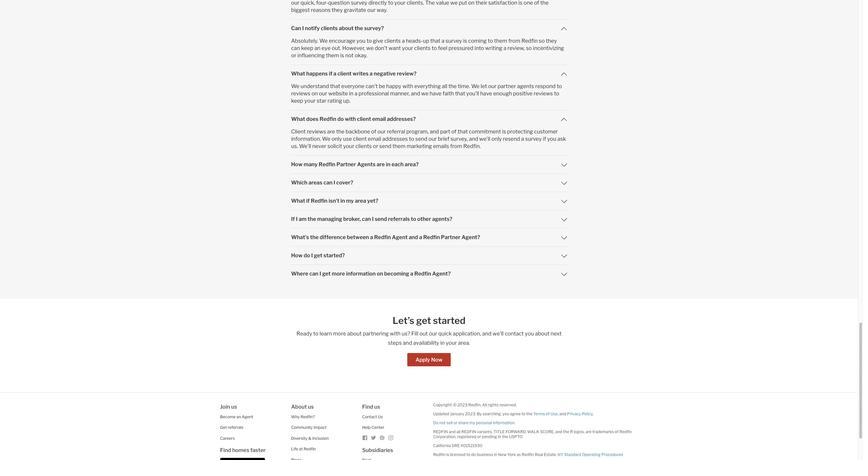 Task type: vqa. For each thing, say whether or not it's contained in the screenshot.
Redfin Instagram IMAGE
yes



Task type: describe. For each thing, give the bounding box(es) containing it.
0 horizontal spatial referrals
[[228, 426, 244, 431]]

we understand that everyone can't be happy with everything all the time. we let our partner agents respond to reviews on our website in a professional manner, and we have faith that you'll have enough positive reviews to keep your star rating up.
[[291, 83, 562, 104]]

life
[[291, 447, 298, 452]]

subsidiaries
[[362, 448, 393, 454]]

copyright: © 2023 redfin. all rights reserved.
[[434, 403, 517, 408]]

you inside "client reviews are the backbone of our referral program, and part of that commitment is protecting customer information. we only use client email addresses to send our brief survey, and we'll only resend a survey if you ask us. we'll never solicit your clients or send them marketing emails from redfin."
[[548, 136, 557, 142]]

or right sell
[[454, 421, 458, 426]]

an inside absolutely. we encourage you to give clients a heads-up that a survey is coming to them from redfin so they can keep an eye out. however, we don't want your clients to feel pressured into writing a review, so incentivizing or influencing them is not okay.
[[315, 45, 321, 51]]

our right let
[[489, 83, 497, 90]]

title
[[494, 430, 505, 435]]

searching,
[[483, 412, 502, 417]]

2023:
[[466, 412, 476, 417]]

2 only from the left
[[492, 136, 502, 142]]

a down other
[[420, 235, 422, 241]]

in right isn't
[[341, 198, 345, 204]]

quick
[[439, 331, 452, 337]]

redfin down other
[[424, 235, 440, 241]]

to right respond in the top right of the page
[[557, 83, 562, 90]]

emails
[[433, 143, 450, 150]]

partnering
[[363, 331, 389, 337]]

i right can
[[302, 25, 304, 32]]

trademarks
[[593, 430, 614, 435]]

as
[[517, 453, 521, 458]]

your inside "ready to learn more about partnering with us? fill out our quick application, and we'll contact you about next steps and availability in your area."
[[446, 340, 457, 347]]

corporation,
[[434, 435, 457, 440]]

survey inside absolutely. we encourage you to give clients a heads-up that a survey is coming to them from redfin so they can keep an eye out. however, we don't want your clients to feel pressured into writing a review, so incentivizing or influencing them is not okay.
[[446, 38, 462, 44]]

keep inside 'we understand that everyone can't be happy with everything all the time. we let our partner agents respond to reviews on our website in a professional manner, and we have faith that you'll have enough positive reviews to keep your star rating up.'
[[291, 98, 304, 104]]

california dre #01521930
[[434, 444, 483, 449]]

and left we'll
[[469, 136, 479, 142]]

client reviews are the backbone of our referral program, and part of that commitment is protecting customer information. we only use client email addresses to send our brief survey, and we'll only resend a survey if you ask us. we'll never solicit your clients or send them marketing emails from redfin.
[[291, 129, 567, 150]]

eye
[[322, 45, 331, 51]]

can
[[291, 25, 301, 32]]

become an agent button
[[220, 415, 254, 420]]

area
[[355, 198, 366, 204]]

us for find us
[[375, 404, 381, 411]]

reviews down the understand
[[291, 91, 311, 97]]

redfin right becoming on the bottom left of page
[[415, 271, 431, 277]]

a inside 'we understand that everyone can't be happy with everything all the time. we let our partner agents respond to reviews on our website in a professional manner, and we have faith that you'll have enough positive reviews to keep your star rating up.'
[[355, 91, 358, 97]]

0 horizontal spatial with
[[345, 116, 356, 122]]

you inside absolutely. we encourage you to give clients a heads-up that a survey is coming to them from redfin so they can keep an eye out. however, we don't want your clients to feel pressured into writing a review, so incentivizing or influencing them is not okay.
[[357, 38, 366, 44]]

redfin right the as
[[522, 453, 535, 458]]

of left use
[[546, 412, 550, 417]]

are inside "client reviews are the backbone of our referral program, and part of that commitment is protecting customer information. we only use client email addresses to send our brief survey, and we'll only resend a survey if you ask us. we'll never solicit your clients or send them marketing emails from redfin."
[[327, 129, 335, 135]]

in left new
[[494, 453, 498, 458]]

inclusion
[[313, 437, 329, 442]]

2 vertical spatial do
[[472, 453, 476, 458]]

your inside "client reviews are the backbone of our referral program, and part of that commitment is protecting customer information. we only use client email addresses to send our brief survey, and we'll only resend a survey if you ask us. we'll never solicit your clients or send them marketing emails from redfin."
[[344, 143, 355, 150]]

a right writes
[[370, 71, 373, 77]]

are inside redfin and all redfin variants, title forward, walk score, and the r logos, are trademarks of redfin corporation, registered or pending in the uspto.
[[586, 430, 592, 435]]

2023
[[458, 403, 468, 408]]

and down other
[[409, 235, 418, 241]]

redfin down if i am the managing broker, can i send referrals to other agents?
[[375, 235, 391, 241]]

give
[[373, 38, 384, 44]]

©
[[454, 403, 457, 408]]

and right ,
[[560, 412, 567, 417]]

absolutely. we encourage you to give clients a heads-up that a survey is coming to them from redfin so they can keep an eye out. however, we don't want your clients to feel pressured into writing a review, so incentivizing or influencing them is not okay.
[[291, 38, 565, 59]]

a inside "client reviews are the backbone of our referral program, and part of that commitment is protecting customer information. we only use client email addresses to send our brief survey, and we'll only resend a survey if you ask us. we'll never solicit your clients or send them marketing emails from redfin."
[[522, 136, 525, 142]]

all inside redfin and all redfin variants, title forward, walk score, and the r logos, are trademarks of redfin corporation, registered or pending in the uspto.
[[457, 430, 461, 435]]

everything
[[415, 83, 441, 90]]

pending
[[482, 435, 498, 440]]

steps
[[388, 340, 402, 347]]

,
[[558, 412, 559, 417]]

in left each
[[386, 162, 391, 168]]

updated january 2023: by searching, you agree to the terms of use , and privacy policy .
[[434, 412, 594, 417]]

that inside "client reviews are the backbone of our referral program, and part of that commitment is protecting customer information. we only use client email addresses to send our brief survey, and we'll only resend a survey if you ask us. we'll never solicit your clients or send them marketing emails from redfin."
[[458, 129, 468, 135]]

and inside 'we understand that everyone can't be happy with everything all the time. we let our partner agents respond to reviews on our website in a professional manner, and we have faith that you'll have enough positive reviews to keep your star rating up.'
[[411, 91, 420, 97]]

by
[[477, 412, 482, 417]]

to left other
[[411, 216, 417, 223]]

how for how do i get started?
[[291, 253, 303, 259]]

redfin. inside "client reviews are the backbone of our referral program, and part of that commitment is protecting customer information. we only use client email addresses to send our brief survey, and we'll only resend a survey if you ask us. we'll never solicit your clients or send them marketing emails from redfin."
[[464, 143, 481, 150]]

forward,
[[506, 430, 527, 435]]

our left brief
[[429, 136, 437, 142]]

and right the score,
[[556, 430, 563, 435]]

redfin left isn't
[[311, 198, 328, 204]]

policy
[[582, 412, 593, 417]]

ny
[[558, 453, 564, 458]]

0 vertical spatial email
[[373, 116, 386, 122]]

areas
[[309, 180, 323, 186]]

0 horizontal spatial them
[[326, 52, 339, 59]]

and left we'll
[[483, 331, 492, 337]]

redfin right at
[[304, 447, 316, 452]]

score,
[[541, 430, 555, 435]]

the left terms at the right of page
[[527, 412, 533, 417]]

i left started?
[[311, 253, 313, 259]]

1 vertical spatial not
[[440, 421, 446, 426]]

we left the understand
[[291, 83, 300, 90]]

1 vertical spatial send
[[380, 143, 392, 150]]

positive
[[514, 91, 533, 97]]

and down sell
[[449, 430, 456, 435]]

we inside absolutely. we encourage you to give clients a heads-up that a survey is coming to them from redfin so they can keep an eye out. however, we don't want your clients to feel pressured into writing a review, so incentivizing or influencing them is not okay.
[[367, 45, 374, 51]]

clients right notify
[[321, 25, 338, 32]]

all
[[483, 403, 488, 408]]

us for about us
[[308, 404, 314, 411]]

what's
[[291, 235, 309, 241]]

find for find homes faster
[[220, 448, 231, 454]]

the inside 'we understand that everyone can't be happy with everything all the time. we let our partner agents respond to reviews on our website in a professional manner, and we have faith that you'll have enough positive reviews to keep your star rating up.'
[[449, 83, 457, 90]]

business
[[477, 453, 494, 458]]

a left heads- at the top left of the page
[[402, 38, 405, 44]]

0 horizontal spatial agent?
[[433, 271, 451, 277]]

redfin facebook image
[[362, 436, 368, 441]]

we'll
[[480, 136, 491, 142]]

we inside 'we understand that everyone can't be happy with everything all the time. we let our partner agents respond to reviews on our website in a professional manner, and we have faith that you'll have enough positive reviews to keep your star rating up.'
[[422, 91, 429, 97]]

standard
[[565, 453, 582, 458]]

1 horizontal spatial agent
[[392, 235, 408, 241]]

is inside "client reviews are the backbone of our referral program, and part of that commitment is protecting customer information. we only use client email addresses to send our brief survey, and we'll only resend a survey if you ask us. we'll never solicit your clients or send them marketing emails from redfin."
[[503, 129, 507, 135]]

keep inside absolutely. we encourage you to give clients a heads-up that a survey is coming to them from redfin so they can keep an eye out. however, we don't want your clients to feel pressured into writing a review, so incentivizing or influencing them is not okay.
[[301, 45, 314, 51]]

contact
[[362, 415, 377, 420]]

0 vertical spatial send
[[416, 136, 428, 142]]

heads-
[[406, 38, 423, 44]]

of inside redfin and all redfin variants, title forward, walk score, and the r logos, are trademarks of redfin corporation, registered or pending in the uspto.
[[615, 430, 619, 435]]

my for in
[[346, 198, 354, 204]]

client inside "client reviews are the backbone of our referral program, and part of that commitment is protecting customer information. we only use client email addresses to send our brief survey, and we'll only resend a survey if you ask us. we'll never solicit your clients or send them marketing emails from redfin."
[[353, 136, 367, 142]]

community
[[291, 426, 313, 431]]

our inside "ready to learn more about partnering with us? fill out our quick application, and we'll contact you about next steps and availability in your area."
[[429, 331, 438, 337]]

clients down up
[[415, 45, 431, 51]]

be
[[379, 83, 385, 90]]

isn't
[[329, 198, 340, 204]]

of right backbone
[[372, 129, 377, 135]]

redfin inside redfin and all redfin variants, title forward, walk score, and the r logos, are trademarks of redfin corporation, registered or pending in the uspto.
[[620, 430, 632, 435]]

help center
[[362, 426, 385, 431]]

get for started?
[[314, 253, 323, 259]]

is up the pressured
[[464, 38, 468, 44]]

us
[[378, 415, 383, 420]]

to left feel
[[432, 45, 437, 51]]

that inside absolutely. we encourage you to give clients a heads-up that a survey is coming to them from redfin so they can keep an eye out. however, we don't want your clients to feel pressured into writing a review, so incentivizing or influencing them is not okay.
[[431, 38, 441, 44]]

to inside "ready to learn more about partnering with us? fill out our quick application, and we'll contact you about next steps and availability in your area."
[[314, 331, 319, 337]]

into
[[475, 45, 485, 51]]

where
[[291, 271, 309, 277]]

the right am
[[308, 216, 316, 223]]

with inside "ready to learn more about partnering with us? fill out our quick application, and we'll contact you about next steps and availability in your area."
[[390, 331, 401, 337]]

your inside absolutely. we encourage you to give clients a heads-up that a survey is coming to them from redfin so they can keep an eye out. however, we don't want your clients to feel pressured into writing a review, so incentivizing or influencing them is not okay.
[[402, 45, 413, 51]]

redfin inside absolutely. we encourage you to give clients a heads-up that a survey is coming to them from redfin so they can keep an eye out. however, we don't want your clients to feel pressured into writing a review, so incentivizing or influencing them is not okay.
[[522, 38, 538, 44]]

a right writing
[[504, 45, 507, 51]]

addresses?
[[387, 116, 416, 122]]

the left survey?
[[355, 25, 363, 32]]

survey?
[[364, 25, 384, 32]]

a right the happens
[[334, 71, 337, 77]]

what does redfin do with client email addresses?
[[291, 116, 416, 122]]

incentivizing
[[533, 45, 565, 51]]

what's the difference between a redfin agent and a redfin partner agent?
[[291, 235, 481, 241]]

redfin right does
[[320, 116, 337, 122]]

agents
[[518, 83, 535, 90]]

our left referral
[[378, 129, 386, 135]]

0 horizontal spatial so
[[526, 45, 532, 51]]

1 horizontal spatial agent?
[[462, 235, 481, 241]]

why redfin? button
[[291, 415, 315, 420]]

can right areas
[[324, 180, 333, 186]]

brief
[[438, 136, 450, 142]]

redfin instagram image
[[388, 436, 394, 441]]

about for clients
[[339, 25, 354, 32]]

we up you'll
[[472, 83, 480, 90]]

to up writing
[[488, 38, 493, 44]]

addresses
[[383, 136, 408, 142]]

and down us? at the left of page
[[403, 340, 412, 347]]

estate.
[[544, 453, 557, 458]]

started?
[[324, 253, 345, 259]]

you down reserved.
[[503, 412, 510, 417]]

what if redfin isn't in my area yet?
[[291, 198, 379, 204]]

i down the how do i get started?
[[320, 271, 321, 277]]

if
[[291, 216, 295, 223]]

redfin pinterest image
[[380, 436, 385, 441]]

however,
[[343, 45, 366, 51]]

get referrals button
[[220, 426, 244, 431]]

to right agree
[[522, 412, 526, 417]]

does
[[307, 116, 319, 122]]

a right becoming on the bottom left of page
[[411, 271, 414, 277]]

absolutely.
[[291, 38, 319, 44]]

do
[[434, 421, 439, 426]]

is left licensed
[[447, 453, 450, 458]]

0 vertical spatial them
[[495, 38, 508, 44]]

1 horizontal spatial partner
[[441, 235, 461, 241]]

0 vertical spatial so
[[539, 38, 545, 44]]

survey inside "client reviews are the backbone of our referral program, and part of that commitment is protecting customer information. we only use client email addresses to send our brief survey, and we'll only resend a survey if you ask us. we'll never solicit your clients or send them marketing emails from redfin."
[[526, 136, 542, 142]]

all inside 'we understand that everyone can't be happy with everything all the time. we let our partner agents respond to reviews on our website in a professional manner, and we have faith that you'll have enough positive reviews to keep your star rating up.'
[[442, 83, 448, 90]]

part
[[441, 129, 451, 135]]

0 horizontal spatial .
[[515, 421, 516, 426]]

can't
[[366, 83, 378, 90]]

registered
[[458, 435, 477, 440]]

join
[[220, 404, 230, 411]]

1 have from the left
[[430, 91, 442, 97]]

which areas can i cover?
[[291, 180, 354, 186]]

of right part
[[452, 129, 457, 135]]

i right the if
[[296, 216, 298, 223]]

can right where
[[310, 271, 319, 277]]

operating
[[583, 453, 601, 458]]

1 vertical spatial information
[[493, 421, 515, 426]]

to down #01521930
[[467, 453, 471, 458]]

sell
[[447, 421, 453, 426]]

we'll
[[493, 331, 504, 337]]

manner,
[[390, 91, 410, 97]]

clients inside "client reviews are the backbone of our referral program, and part of that commitment is protecting customer information. we only use client email addresses to send our brief survey, and we'll only resend a survey if you ask us. we'll never solicit your clients or send them marketing emails from redfin."
[[356, 143, 372, 150]]

use
[[551, 412, 558, 417]]

broker,
[[344, 216, 361, 223]]

0 vertical spatial more
[[332, 271, 345, 277]]

ask
[[558, 136, 567, 142]]

we inside absolutely. we encourage you to give clients a heads-up that a survey is coming to them from redfin so they can keep an eye out. however, we don't want your clients to feel pressured into writing a review, so incentivizing or influencing them is not okay.
[[320, 38, 328, 44]]

diversity & inclusion button
[[291, 437, 329, 442]]



Task type: locate. For each thing, give the bounding box(es) containing it.
1 vertical spatial more
[[333, 331, 346, 337]]

protecting
[[508, 129, 534, 135]]

a down protecting on the right of the page
[[522, 136, 525, 142]]

2 us from the left
[[308, 404, 314, 411]]

many
[[304, 162, 318, 168]]

0 horizontal spatial an
[[237, 415, 241, 420]]

or
[[291, 52, 297, 59], [373, 143, 379, 150], [454, 421, 458, 426], [478, 435, 482, 440]]

1 vertical spatial find
[[220, 448, 231, 454]]

respond
[[536, 83, 556, 90]]

what for what if redfin isn't in my area yet?
[[291, 198, 305, 204]]

or inside absolutely. we encourage you to give clients a heads-up that a survey is coming to them from redfin so they can keep an eye out. however, we don't want your clients to feel pressured into writing a review, so incentivizing or influencing them is not okay.
[[291, 52, 297, 59]]

happens
[[307, 71, 328, 77]]

0 vertical spatial find
[[362, 404, 374, 411]]

writing
[[486, 45, 503, 51]]

a right between
[[370, 235, 373, 241]]

do
[[338, 116, 344, 122], [304, 253, 310, 259], [472, 453, 476, 458]]

0 horizontal spatial only
[[332, 136, 342, 142]]

the right what's
[[310, 235, 319, 241]]

with inside 'we understand that everyone can't be happy with everything all the time. we let our partner agents respond to reviews on our website in a professional manner, and we have faith that you'll have enough positive reviews to keep your star rating up.'
[[403, 83, 414, 90]]

now
[[432, 357, 443, 364]]

become an agent
[[220, 415, 254, 420]]

in right pending
[[498, 435, 502, 440]]

3 us from the left
[[375, 404, 381, 411]]

in down quick
[[441, 340, 445, 347]]

notify
[[305, 25, 320, 32]]

how left many
[[291, 162, 303, 168]]

rating
[[328, 98, 342, 104]]

on inside 'we understand that everyone can't be happy with everything all the time. we let our partner agents respond to reviews on our website in a professional manner, and we have faith that you'll have enough positive reviews to keep your star rating up.'
[[312, 91, 318, 97]]

application,
[[453, 331, 482, 337]]

from down survey,
[[451, 143, 463, 150]]

1 horizontal spatial .
[[593, 412, 594, 417]]

cover?
[[337, 180, 354, 186]]

i
[[302, 25, 304, 32], [334, 180, 336, 186], [296, 216, 298, 223], [372, 216, 374, 223], [311, 253, 313, 259], [320, 271, 321, 277]]

of right trademarks
[[615, 430, 619, 435]]

how many redfin partner agents are in each area?
[[291, 162, 419, 168]]

can down absolutely.
[[291, 45, 300, 51]]

redfin. down we'll
[[464, 143, 481, 150]]

2 horizontal spatial with
[[403, 83, 414, 90]]

program,
[[407, 129, 429, 135]]

a down everyone
[[355, 91, 358, 97]]

and left part
[[430, 129, 439, 135]]

redfin up review,
[[522, 38, 538, 44]]

is
[[464, 38, 468, 44], [340, 52, 344, 59], [503, 129, 507, 135], [447, 453, 450, 458]]

all down share
[[457, 430, 461, 435]]

email down backbone
[[368, 136, 382, 142]]

them inside "client reviews are the backbone of our referral program, and part of that commitment is protecting customer information. we only use client email addresses to send our brief survey, and we'll only resend a survey if you ask us. we'll never solicit your clients or send them marketing emails from redfin."
[[393, 143, 406, 150]]

clients
[[321, 25, 338, 32], [385, 38, 401, 44], [415, 45, 431, 51], [356, 143, 372, 150]]

redfin twitter image
[[371, 436, 376, 441]]

new
[[499, 453, 507, 458]]

you up however,
[[357, 38, 366, 44]]

encourage
[[329, 38, 356, 44]]

community impact
[[291, 426, 327, 431]]

us right 'join'
[[231, 404, 237, 411]]

0 horizontal spatial find
[[220, 448, 231, 454]]

2 horizontal spatial us
[[375, 404, 381, 411]]

about left next in the right of the page
[[536, 331, 550, 337]]

us for join us
[[231, 404, 237, 411]]

i left cover? on the top of page
[[334, 180, 336, 186]]

find for find us
[[362, 404, 374, 411]]

1 vertical spatial email
[[368, 136, 382, 142]]

2 vertical spatial them
[[393, 143, 406, 150]]

about for more
[[348, 331, 362, 337]]

with up backbone
[[345, 116, 356, 122]]

not inside absolutely. we encourage you to give clients a heads-up that a survey is coming to them from redfin so they can keep an eye out. however, we don't want your clients to feel pressured into writing a review, so incentivizing or influencing them is not okay.
[[346, 52, 354, 59]]

redfin right many
[[319, 162, 336, 168]]

want
[[389, 45, 401, 51]]

if i am the managing broker, can i send referrals to other agents?
[[291, 216, 453, 223]]

1 horizontal spatial referrals
[[388, 216, 410, 223]]

resend
[[503, 136, 521, 142]]

them up writing
[[495, 38, 508, 44]]

0 vertical spatial with
[[403, 83, 414, 90]]

reviews down respond in the top right of the page
[[534, 91, 553, 97]]

get
[[220, 426, 227, 431]]

help
[[362, 426, 371, 431]]

1 how from the top
[[291, 162, 303, 168]]

1 horizontal spatial all
[[457, 430, 461, 435]]

do not sell or share my personal information .
[[434, 421, 516, 426]]

in inside 'we understand that everyone can't be happy with everything all the time. we let our partner agents respond to reviews on our website in a professional manner, and we have faith that you'll have enough positive reviews to keep your star rating up.'
[[349, 91, 354, 97]]

1 vertical spatial referrals
[[228, 426, 244, 431]]

redfin.
[[464, 143, 481, 150], [469, 403, 482, 408]]

about
[[339, 25, 354, 32], [348, 331, 362, 337], [536, 331, 550, 337]]

from inside absolutely. we encourage you to give clients a heads-up that a survey is coming to them from redfin so they can keep an eye out. however, we don't want your clients to feel pressured into writing a review, so incentivizing or influencing them is not okay.
[[509, 38, 521, 44]]

referrals down become an agent
[[228, 426, 244, 431]]

feel
[[438, 45, 448, 51]]

why
[[291, 415, 300, 420]]

0 horizontal spatial are
[[327, 129, 335, 135]]

0 vertical spatial how
[[291, 162, 303, 168]]

&
[[309, 437, 312, 442]]

redfin down california
[[434, 453, 446, 458]]

0 vertical spatial if
[[329, 71, 333, 77]]

0 vertical spatial client
[[338, 71, 352, 77]]

2 redfin from the left
[[462, 430, 477, 435]]

my for share
[[470, 421, 476, 426]]

get
[[314, 253, 323, 259], [323, 271, 331, 277], [417, 315, 431, 327]]

enough
[[494, 91, 512, 97]]

0 horizontal spatial information
[[346, 271, 376, 277]]

1 vertical spatial all
[[457, 430, 461, 435]]

what for what does redfin do with client email addresses?
[[291, 116, 305, 122]]

to down respond in the top right of the page
[[555, 91, 560, 97]]

0 horizontal spatial on
[[312, 91, 318, 97]]

0 horizontal spatial survey
[[446, 38, 462, 44]]

1 vertical spatial keep
[[291, 98, 304, 104]]

only up 'solicit'
[[332, 136, 342, 142]]

not right "do"
[[440, 421, 446, 426]]

keep down absolutely.
[[301, 45, 314, 51]]

other
[[418, 216, 431, 223]]

reviews inside "client reviews are the backbone of our referral program, and part of that commitment is protecting customer information. we only use client email addresses to send our brief survey, and we'll only resend a survey if you ask us. we'll never solicit your clients or send them marketing emails from redfin."
[[307, 129, 326, 135]]

at
[[299, 447, 303, 452]]

to down program,
[[409, 136, 415, 142]]

0 horizontal spatial we
[[367, 45, 374, 51]]

0 vertical spatial partner
[[337, 162, 356, 168]]

1 horizontal spatial not
[[440, 421, 446, 426]]

2 vertical spatial what
[[291, 198, 305, 204]]

client
[[291, 129, 306, 135]]

redfin. left all on the right bottom of the page
[[469, 403, 482, 408]]

variants,
[[477, 430, 493, 435]]

1 horizontal spatial find
[[362, 404, 374, 411]]

star
[[317, 98, 327, 104]]

the
[[355, 25, 363, 32], [449, 83, 457, 90], [337, 129, 345, 135], [308, 216, 316, 223], [310, 235, 319, 241], [527, 412, 533, 417], [564, 430, 570, 435], [502, 435, 509, 440]]

email inside "client reviews are the backbone of our referral program, and part of that commitment is protecting customer information. we only use client email addresses to send our brief survey, and we'll only resend a survey if you ask us. we'll never solicit your clients or send them marketing emails from redfin."
[[368, 136, 382, 142]]

keep down the understand
[[291, 98, 304, 104]]

my
[[346, 198, 354, 204], [470, 421, 476, 426]]

more inside "ready to learn more about partnering with us? fill out our quick application, and we'll contact you about next steps and availability in your area."
[[333, 331, 346, 337]]

1 vertical spatial .
[[515, 421, 516, 426]]

2 what from the top
[[291, 116, 305, 122]]

and down everything
[[411, 91, 420, 97]]

clients up want
[[385, 38, 401, 44]]

to inside "client reviews are the backbone of our referral program, and part of that commitment is protecting customer information. we only use client email addresses to send our brief survey, and we'll only resend a survey if you ask us. we'll never solicit your clients or send them marketing emails from redfin."
[[409, 136, 415, 142]]

how for how many redfin partner agents are in each area?
[[291, 162, 303, 168]]

1 us from the left
[[231, 404, 237, 411]]

1 vertical spatial agent
[[242, 415, 254, 420]]

0 vertical spatial get
[[314, 253, 323, 259]]

1 horizontal spatial we
[[422, 91, 429, 97]]

i down yet?
[[372, 216, 374, 223]]

let
[[481, 83, 488, 90]]

1 vertical spatial agent?
[[433, 271, 451, 277]]

only right we'll
[[492, 136, 502, 142]]

2 have from the left
[[481, 91, 493, 97]]

from up review,
[[509, 38, 521, 44]]

understand
[[301, 83, 329, 90]]

1 vertical spatial client
[[357, 116, 371, 122]]

0 horizontal spatial partner
[[337, 162, 356, 168]]

dre
[[452, 444, 460, 449]]

what for what happens if a client writes a negative review?
[[291, 71, 305, 77]]

the left r
[[564, 430, 570, 435]]

us?
[[402, 331, 411, 337]]

that down time.
[[456, 91, 466, 97]]

homes
[[232, 448, 249, 454]]

0 vertical spatial are
[[327, 129, 335, 135]]

1 horizontal spatial an
[[315, 45, 321, 51]]

difference
[[320, 235, 346, 241]]

each
[[392, 162, 404, 168]]

redfin and all redfin variants, title forward, walk score, and the r logos, are trademarks of redfin corporation, registered or pending in the uspto.
[[434, 430, 632, 440]]

0 vertical spatial not
[[346, 52, 354, 59]]

center
[[372, 426, 385, 431]]

1 only from the left
[[332, 136, 342, 142]]

are right logos,
[[586, 430, 592, 435]]

survey up the pressured
[[446, 38, 462, 44]]

1 horizontal spatial have
[[481, 91, 493, 97]]

careers
[[220, 437, 235, 442]]

you inside "ready to learn more about partnering with us? fill out our quick application, and we'll contact you about next steps and availability in your area."
[[525, 331, 534, 337]]

1 vertical spatial with
[[345, 116, 356, 122]]

referrals up "what's the difference between a redfin agent and a redfin partner agent?"
[[388, 216, 410, 223]]

in down everyone
[[349, 91, 354, 97]]

download the redfin app on the apple app store image
[[220, 459, 265, 461]]

3 what from the top
[[291, 198, 305, 204]]

email
[[373, 116, 386, 122], [368, 136, 382, 142]]

0 vertical spatial redfin.
[[464, 143, 481, 150]]

get left started?
[[314, 253, 323, 259]]

0 vertical spatial an
[[315, 45, 321, 51]]

1 vertical spatial do
[[304, 253, 310, 259]]

2 horizontal spatial if
[[543, 136, 547, 142]]

we up never
[[322, 136, 331, 142]]

find up contact
[[362, 404, 374, 411]]

agree
[[511, 412, 521, 417]]

1 vertical spatial are
[[377, 162, 385, 168]]

2 horizontal spatial are
[[586, 430, 592, 435]]

0 horizontal spatial do
[[304, 253, 310, 259]]

1 vertical spatial redfin.
[[469, 403, 482, 408]]

1 horizontal spatial my
[[470, 421, 476, 426]]

customer
[[535, 129, 558, 135]]

are up 'solicit'
[[327, 129, 335, 135]]

1 horizontal spatial survey
[[526, 136, 542, 142]]

licensed
[[451, 453, 466, 458]]

are right agents
[[377, 162, 385, 168]]

0 vertical spatial information
[[346, 271, 376, 277]]

more down started?
[[332, 271, 345, 277]]

if inside "client reviews are the backbone of our referral program, and part of that commitment is protecting customer information. we only use client email addresses to send our brief survey, and we'll only resend a survey if you ask us. we'll never solicit your clients or send them marketing emails from redfin."
[[543, 136, 547, 142]]

email left addresses?
[[373, 116, 386, 122]]

the left the uspto.
[[502, 435, 509, 440]]

we
[[367, 45, 374, 51], [422, 91, 429, 97]]

1 horizontal spatial redfin
[[462, 430, 477, 435]]

about up encourage at left top
[[339, 25, 354, 32]]

or inside redfin and all redfin variants, title forward, walk score, and the r logos, are trademarks of redfin corporation, registered or pending in the uspto.
[[478, 435, 482, 440]]

1 horizontal spatial are
[[377, 162, 385, 168]]

procedures
[[602, 453, 624, 458]]

where can i get more information on becoming a redfin agent?
[[291, 271, 451, 277]]

1 horizontal spatial on
[[377, 271, 383, 277]]

2 how from the top
[[291, 253, 303, 259]]

1 horizontal spatial with
[[390, 331, 401, 337]]

more right learn at the bottom left
[[333, 331, 346, 337]]

do down #01521930
[[472, 453, 476, 458]]

find homes faster
[[220, 448, 266, 454]]

help center button
[[362, 426, 385, 431]]

the inside "client reviews are the backbone of our referral program, and part of that commitment is protecting customer information. we only use client email addresses to send our brief survey, and we'll only resend a survey if you ask us. we'll never solicit your clients or send them marketing emails from redfin."
[[337, 129, 345, 135]]

we'll
[[299, 143, 311, 150]]

1 vertical spatial from
[[451, 143, 463, 150]]

send up "what's the difference between a redfin agent and a redfin partner agent?"
[[375, 216, 387, 223]]

2 vertical spatial get
[[417, 315, 431, 327]]

0 horizontal spatial if
[[307, 198, 310, 204]]

partner
[[337, 162, 356, 168], [441, 235, 461, 241]]

0 vertical spatial do
[[338, 116, 344, 122]]

you right contact
[[525, 331, 534, 337]]

0 vertical spatial survey
[[446, 38, 462, 44]]

from inside "client reviews are the backbone of our referral program, and part of that commitment is protecting customer information. we only use client email addresses to send our brief survey, and we'll only resend a survey if you ask us. we'll never solicit your clients or send them marketing emails from redfin."
[[451, 143, 463, 150]]

that up website
[[330, 83, 341, 90]]

your left star
[[305, 98, 316, 104]]

information.
[[291, 136, 321, 142]]

2 vertical spatial if
[[307, 198, 310, 204]]

to left give
[[367, 38, 372, 44]]

agents
[[357, 162, 376, 168]]

learn
[[320, 331, 332, 337]]

on left becoming on the bottom left of page
[[377, 271, 383, 277]]

us.
[[291, 143, 298, 150]]

0 horizontal spatial not
[[346, 52, 354, 59]]

r
[[571, 430, 573, 435]]

0 horizontal spatial have
[[430, 91, 442, 97]]

1 what from the top
[[291, 71, 305, 77]]

reviews up information.
[[307, 129, 326, 135]]

client up backbone
[[357, 116, 371, 122]]

we inside "client reviews are the backbone of our referral program, and part of that commitment is protecting customer information. we only use client email addresses to send our brief survey, and we'll only resend a survey if you ask us. we'll never solicit your clients or send them marketing emails from redfin."
[[322, 136, 331, 142]]

in inside redfin and all redfin variants, title forward, walk score, and the r logos, are trademarks of redfin corporation, registered or pending in the uspto.
[[498, 435, 502, 440]]

2 vertical spatial with
[[390, 331, 401, 337]]

not down however,
[[346, 52, 354, 59]]

0 vertical spatial .
[[593, 412, 594, 417]]

impact
[[314, 426, 327, 431]]

1 horizontal spatial them
[[393, 143, 406, 150]]

1 vertical spatial my
[[470, 421, 476, 426]]

not
[[346, 52, 354, 59], [440, 421, 446, 426]]

get for more
[[323, 271, 331, 277]]

rights
[[488, 403, 499, 408]]

2 vertical spatial client
[[353, 136, 367, 142]]

your inside 'we understand that everyone can't be happy with everything all the time. we let our partner agents respond to reviews on our website in a professional manner, and we have faith that you'll have enough positive reviews to keep your star rating up.'
[[305, 98, 316, 104]]

a up feel
[[442, 38, 445, 44]]

availability
[[414, 340, 440, 347]]

1 redfin from the left
[[434, 430, 448, 435]]

my left area
[[346, 198, 354, 204]]

client up everyone
[[338, 71, 352, 77]]

survey down customer
[[526, 136, 542, 142]]

1 vertical spatial we
[[422, 91, 429, 97]]

0 horizontal spatial redfin
[[434, 430, 448, 435]]

1 horizontal spatial us
[[308, 404, 314, 411]]

can inside absolutely. we encourage you to give clients a heads-up that a survey is coming to them from redfin so they can keep an eye out. however, we don't want your clients to feel pressured into writing a review, so incentivizing or influencing them is not okay.
[[291, 45, 300, 51]]

1 vertical spatial if
[[543, 136, 547, 142]]

1 vertical spatial survey
[[526, 136, 542, 142]]

2 vertical spatial send
[[375, 216, 387, 223]]

1 horizontal spatial if
[[329, 71, 333, 77]]

partner up cover? on the top of page
[[337, 162, 356, 168]]

terms of use link
[[534, 412, 558, 417]]

can right "broker,"
[[362, 216, 371, 223]]

or inside "client reviews are the backbone of our referral program, and part of that commitment is protecting customer information. we only use client email addresses to send our brief survey, and we'll only resend a survey if you ask us. we'll never solicit your clients or send them marketing emails from redfin."
[[373, 143, 379, 150]]

our up star
[[319, 91, 328, 97]]

client down backbone
[[353, 136, 367, 142]]

0 vertical spatial we
[[367, 45, 374, 51]]

1 horizontal spatial only
[[492, 136, 502, 142]]

0 horizontal spatial from
[[451, 143, 463, 150]]

agents?
[[433, 216, 453, 223]]

redfin
[[434, 430, 448, 435], [462, 430, 477, 435]]

what
[[291, 71, 305, 77], [291, 116, 305, 122], [291, 198, 305, 204]]

your down the use
[[344, 143, 355, 150]]

do down rating
[[338, 116, 344, 122]]

in inside "ready to learn more about partnering with us? fill out our quick application, and we'll contact you about next steps and availability in your area."
[[441, 340, 445, 347]]

0 vertical spatial from
[[509, 38, 521, 44]]

copyright:
[[434, 403, 453, 408]]

to left learn at the bottom left
[[314, 331, 319, 337]]

have down let
[[481, 91, 493, 97]]

us
[[231, 404, 237, 411], [308, 404, 314, 411], [375, 404, 381, 411]]

find
[[362, 404, 374, 411], [220, 448, 231, 454]]

referral
[[387, 129, 406, 135]]

0 vertical spatial on
[[312, 91, 318, 97]]

1 vertical spatial an
[[237, 415, 241, 420]]

out.
[[332, 45, 341, 51]]

1 horizontal spatial information
[[493, 421, 515, 426]]

0 horizontal spatial us
[[231, 404, 237, 411]]

0 horizontal spatial agent
[[242, 415, 254, 420]]

1 horizontal spatial do
[[338, 116, 344, 122]]

privacy policy link
[[568, 412, 593, 417]]

let's get started
[[393, 315, 466, 327]]

up.
[[344, 98, 351, 104]]

logos,
[[574, 430, 585, 435]]

information
[[346, 271, 376, 277], [493, 421, 515, 426]]

is down out.
[[340, 52, 344, 59]]

1 horizontal spatial so
[[539, 38, 545, 44]]

fill
[[412, 331, 419, 337]]



